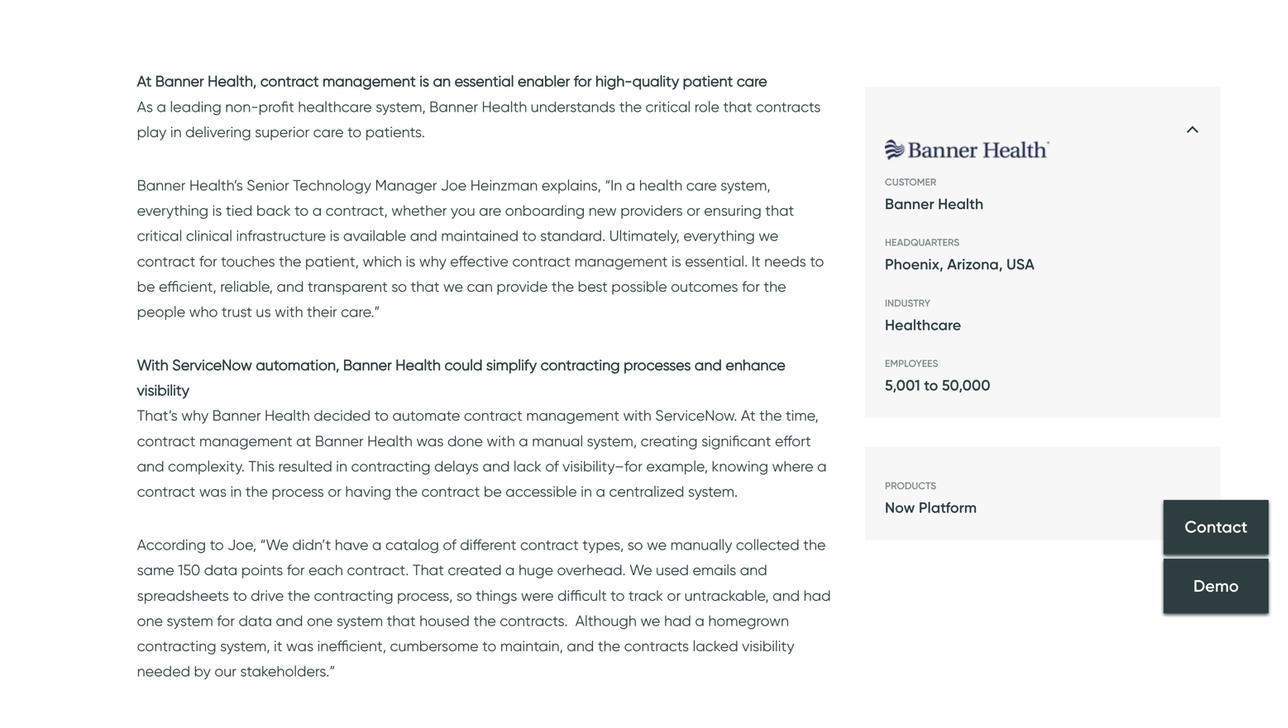 Task type: describe. For each thing, give the bounding box(es) containing it.
to inside with servicenow automation, banner health could simplify contracting processes and enhance visibility that's why banner health decided to automate contract management with servicenow. at the time, contract management at banner health was done with a manual system, creating significant effort and complexity. this resulted in contracting delays and lack of visibility–for example, knowing where a contract was in the process or having the contract be accessible in a centralized system.
[[375, 407, 389, 425]]

non-
[[225, 97, 259, 116]]

"we
[[260, 536, 289, 555]]

demo
[[1194, 576, 1240, 596]]

are
[[479, 202, 502, 220]]

for down spreadsheets at the left
[[217, 612, 235, 630]]

best
[[578, 278, 608, 296]]

and left lack
[[483, 458, 510, 476]]

0 vertical spatial care
[[737, 72, 768, 90]]

management up this
[[199, 432, 293, 450]]

who
[[189, 303, 218, 321]]

superior
[[255, 123, 310, 141]]

providers
[[621, 202, 683, 220]]

we up it
[[759, 227, 779, 245]]

and right reliable,
[[277, 278, 304, 296]]

headquarters phoenix, arizona, usa
[[885, 237, 1035, 274]]

different
[[460, 536, 517, 555]]

the down needs
[[764, 278, 787, 296]]

joe
[[441, 176, 467, 194]]

types,
[[583, 536, 624, 555]]

lack
[[514, 458, 542, 476]]

health,
[[208, 72, 257, 90]]

the down infrastructure
[[279, 252, 302, 270]]

us
[[256, 303, 271, 321]]

emails
[[693, 562, 737, 580]]

healthcare
[[885, 316, 962, 334]]

transparent
[[308, 278, 388, 296]]

contracts inside at banner health, contract management is an essential enabler for high-quality patient care as a leading non-profit healthcare system, banner health understands the critical role that contracts play in delivering superior care to patients.
[[756, 97, 821, 116]]

contract up provide
[[513, 252, 571, 270]]

health's
[[189, 176, 243, 194]]

having
[[345, 483, 392, 501]]

created
[[448, 562, 502, 580]]

the left time,
[[760, 407, 782, 425]]

contract,
[[326, 202, 388, 220]]

health down automate
[[368, 432, 413, 450]]

housed
[[420, 612, 470, 630]]

health left could
[[396, 356, 441, 374]]

health inside customer banner health
[[938, 195, 984, 213]]

back
[[256, 202, 291, 220]]

that's
[[137, 407, 178, 425]]

patients.
[[366, 123, 425, 141]]

critical inside at banner health, contract management is an essential enabler for high-quality patient care as a leading non-profit healthcare system, banner health understands the critical role that contracts play in delivering superior care to patients.
[[646, 97, 691, 116]]

it
[[274, 638, 283, 656]]

is up the patient,
[[330, 227, 340, 245]]

care inside banner health's senior technology manager joe heinzman explains, "in a health care system, everything is tied back to a contract, whether you are onboarding new providers or ensuring that critical clinical infrastructure is available and maintained to standard. ultimately, everything we contract for touches the patient, which is why effective contract management is essential. it needs to be efficient, reliable, and transparent so that we can provide the best possible outcomes for the people who trust us with their care."
[[687, 176, 717, 194]]

visibility–for
[[563, 458, 643, 476]]

patient
[[683, 72, 733, 90]]

0 horizontal spatial was
[[199, 483, 227, 501]]

in down complexity.
[[230, 483, 242, 501]]

were
[[521, 587, 554, 605]]

banner down an
[[430, 97, 478, 116]]

servicenow
[[172, 356, 252, 374]]

used
[[656, 562, 689, 580]]

infrastructure
[[236, 227, 326, 245]]

to right back
[[295, 202, 309, 220]]

delivering
[[185, 123, 251, 141]]

contract down complexity.
[[137, 483, 196, 501]]

quality
[[633, 72, 679, 90]]

banner up leading in the top of the page
[[155, 72, 204, 90]]

and down although
[[567, 638, 594, 656]]

to up although
[[611, 587, 625, 605]]

a up contract.
[[372, 536, 382, 555]]

arizona,
[[948, 255, 1003, 274]]

contracts inside according to joe, "we didn't have a catalog of different contract types, so we manually collected the same 150 data points for each contract. that created a huge overhead. we used emails and spreadsheets to drive the contracting process, so things were difficult to track or untrackable, and had one system for data and one system that housed the contracts.  although we had a homegrown contracting system, it was inefficient, cumbersome to maintain, and the contracts lacked visibility needed by our stakeholders."
[[625, 638, 689, 656]]

process,
[[397, 587, 453, 605]]

at
[[296, 432, 311, 450]]

contracting right simplify
[[541, 356, 620, 374]]

technology
[[293, 176, 372, 194]]

a up lacked
[[695, 612, 705, 630]]

banner down decided
[[315, 432, 364, 450]]

1 vertical spatial everything
[[684, 227, 755, 245]]

complexity.
[[168, 458, 245, 476]]

this
[[249, 458, 275, 476]]

difficult
[[558, 587, 607, 605]]

contracting up having
[[351, 458, 431, 476]]

automation,
[[256, 356, 340, 374]]

provide
[[497, 278, 548, 296]]

trust
[[222, 303, 252, 321]]

to inside at banner health, contract management is an essential enabler for high-quality patient care as a leading non-profit healthcare system, banner health understands the critical role that contracts play in delivering superior care to patients.
[[348, 123, 362, 141]]

contract up "efficient,"
[[137, 252, 196, 270]]

decided
[[314, 407, 371, 425]]

health inside at banner health, contract management is an essential enabler for high-quality patient care as a leading non-profit healthcare system, banner health understands the critical role that contracts play in delivering superior care to patients.
[[482, 97, 527, 116]]

each
[[309, 562, 343, 580]]

same
[[137, 562, 174, 580]]

manually
[[671, 536, 733, 555]]

needs
[[765, 252, 807, 270]]

homegrown
[[709, 612, 790, 630]]

a right "in
[[626, 176, 636, 194]]

and down collected
[[740, 562, 768, 580]]

although
[[576, 612, 637, 630]]

effective
[[450, 252, 509, 270]]

maintain,
[[500, 638, 563, 656]]

0 vertical spatial everything
[[137, 202, 209, 220]]

a down visibility–for
[[596, 483, 606, 501]]

people
[[137, 303, 185, 321]]

so inside banner health's senior technology manager joe heinzman explains, "in a health care system, everything is tied back to a contract, whether you are onboarding new providers or ensuring that critical clinical infrastructure is available and maintained to standard. ultimately, everything we contract for touches the patient, which is why effective contract management is essential. it needs to be efficient, reliable, and transparent so that we can provide the best possible outcomes for the people who trust us with their care."
[[392, 278, 407, 296]]

industry
[[885, 297, 931, 309]]

banner down care."
[[343, 356, 392, 374]]

a inside at banner health, contract management is an essential enabler for high-quality patient care as a leading non-profit healthcare system, banner health understands the critical role that contracts play in delivering superior care to patients.
[[157, 97, 166, 116]]

process
[[272, 483, 324, 501]]

banner inside banner health's senior technology manager joe heinzman explains, "in a health care system, everything is tied back to a contract, whether you are onboarding new providers or ensuring that critical clinical infrastructure is available and maintained to standard. ultimately, everything we contract for touches the patient, which is why effective contract management is essential. it needs to be efficient, reliable, and transparent so that we can provide the best possible outcomes for the people who trust us with their care."
[[137, 176, 186, 194]]

management inside banner health's senior technology manager joe heinzman explains, "in a health care system, everything is tied back to a contract, whether you are onboarding new providers or ensuring that critical clinical infrastructure is available and maintained to standard. ultimately, everything we contract for touches the patient, which is why effective contract management is essential. it needs to be efficient, reliable, and transparent so that we can provide the best possible outcomes for the people who trust us with their care."
[[575, 252, 668, 270]]

customer
[[885, 176, 937, 188]]

a down technology
[[313, 202, 322, 220]]

1 vertical spatial with
[[623, 407, 652, 425]]

banner down servicenow
[[212, 407, 261, 425]]

to left drive
[[233, 587, 247, 605]]

banner inside customer banner health
[[885, 195, 935, 213]]

contracting down contract.
[[314, 587, 394, 605]]

a right where
[[818, 458, 827, 476]]

outcomes
[[671, 278, 739, 296]]

at inside with servicenow automation, banner health could simplify contracting processes and enhance visibility that's why banner health decided to automate contract management with servicenow. at the time, contract management at banner health was done with a manual system, creating significant effort and complexity. this resulted in contracting delays and lack of visibility–for example, knowing where a contract was in the process or having the contract be accessible in a centralized system.
[[741, 407, 756, 425]]

to left maintain,
[[483, 638, 497, 656]]

was inside according to joe, "we didn't have a catalog of different contract types, so we manually collected the same 150 data points for each contract. that created a huge overhead. we used emails and spreadsheets to drive the contracting process, so things were difficult to track or untrackable, and had one system for data and one system that housed the contracts.  although we had a homegrown contracting system, it was inefficient, cumbersome to maintain, and the contracts lacked visibility needed by our stakeholders."
[[286, 638, 314, 656]]

we left can
[[444, 278, 463, 296]]

understands
[[531, 97, 616, 116]]

for down the didn't
[[287, 562, 305, 580]]

that left can
[[411, 278, 440, 296]]

essential.
[[685, 252, 748, 270]]

system, inside at banner health, contract management is an essential enabler for high-quality patient care as a leading non-profit healthcare system, banner health understands the critical role that contracts play in delivering superior care to patients.
[[376, 97, 426, 116]]

automate
[[393, 407, 460, 425]]

inefficient,
[[317, 638, 386, 656]]

contract down delays
[[422, 483, 480, 501]]

overhead.
[[557, 562, 626, 580]]

for down it
[[742, 278, 760, 296]]

contracting up needed
[[137, 638, 216, 656]]

efficient,
[[159, 278, 217, 296]]

2 one from the left
[[307, 612, 333, 630]]

demo link
[[1164, 559, 1269, 614]]

a up lack
[[519, 432, 529, 450]]

contract inside according to joe, "we didn't have a catalog of different contract types, so we manually collected the same 150 data points for each contract. that created a huge overhead. we used emails and spreadsheets to drive the contracting process, so things were difficult to track or untrackable, and had one system for data and one system that housed the contracts.  although we had a homegrown contracting system, it was inefficient, cumbersome to maintain, and the contracts lacked visibility needed by our stakeholders."
[[520, 536, 579, 555]]

reliable,
[[220, 278, 273, 296]]

and up it
[[276, 612, 303, 630]]

of inside with servicenow automation, banner health could simplify contracting processes and enhance visibility that's why banner health decided to automate contract management with servicenow. at the time, contract management at banner health was done with a manual system, creating significant effort and complexity. this resulted in contracting delays and lack of visibility–for example, knowing where a contract was in the process or having the contract be accessible in a centralized system.
[[546, 458, 559, 476]]

whether
[[392, 202, 447, 220]]

their
[[307, 303, 337, 321]]

is left the tied
[[212, 202, 222, 220]]

can
[[467, 278, 493, 296]]

contract inside at banner health, contract management is an essential enabler for high-quality patient care as a leading non-profit healthcare system, banner health understands the critical role that contracts play in delivering superior care to patients.
[[260, 72, 319, 90]]

didn't
[[292, 536, 331, 555]]

according to joe, "we didn't have a catalog of different contract types, so we manually collected the same 150 data points for each contract. that created a huge overhead. we used emails and spreadsheets to drive the contracting process, so things were difficult to track or untrackable, and had one system for data and one system that housed the contracts.  although we had a homegrown contracting system, it was inefficient, cumbersome to maintain, and the contracts lacked visibility needed by our stakeholders."
[[137, 536, 831, 681]]



Task type: vqa. For each thing, say whether or not it's contained in the screenshot.
enhance
yes



Task type: locate. For each thing, give the bounding box(es) containing it.
critical inside banner health's senior technology manager joe heinzman explains, "in a health care system, everything is tied back to a contract, whether you are onboarding new providers or ensuring that critical clinical infrastructure is available and maintained to standard. ultimately, everything we contract for touches the patient, which is why effective contract management is essential. it needs to be efficient, reliable, and transparent so that we can provide the best possible outcomes for the people who trust us with their care."
[[137, 227, 182, 245]]

1 horizontal spatial visibility
[[742, 638, 795, 656]]

1 vertical spatial visibility
[[742, 638, 795, 656]]

we down track
[[641, 612, 661, 630]]

0 horizontal spatial at
[[137, 72, 152, 90]]

0 vertical spatial had
[[804, 587, 831, 605]]

profit
[[259, 97, 294, 116]]

contract.
[[347, 562, 409, 580]]

1 vertical spatial contracts
[[625, 638, 689, 656]]

effort
[[775, 432, 812, 450]]

"in
[[605, 176, 623, 194]]

healthcare
[[298, 97, 372, 116]]

with up creating
[[623, 407, 652, 425]]

done
[[448, 432, 483, 450]]

0 vertical spatial data
[[204, 562, 238, 580]]

new
[[589, 202, 617, 220]]

1 horizontal spatial one
[[307, 612, 333, 630]]

1 vertical spatial of
[[443, 536, 457, 555]]

accessible
[[506, 483, 577, 501]]

we
[[759, 227, 779, 245], [444, 278, 463, 296], [647, 536, 667, 555], [641, 612, 661, 630]]

in inside at banner health, contract management is an essential enabler for high-quality patient care as a leading non-profit healthcare system, banner health understands the critical role that contracts play in delivering superior care to patients.
[[170, 123, 182, 141]]

with right done
[[487, 432, 515, 450]]

the right collected
[[804, 536, 826, 555]]

with
[[137, 356, 169, 374]]

critical down quality
[[646, 97, 691, 116]]

150
[[178, 562, 200, 580]]

heinzman
[[471, 176, 538, 194]]

now platform link
[[885, 496, 977, 521]]

to right the 5,001
[[924, 376, 939, 395]]

for down clinical
[[199, 252, 217, 270]]

time,
[[786, 407, 819, 425]]

at inside at banner health, contract management is an essential enabler for high-quality patient care as a leading non-profit healthcare system, banner health understands the critical role that contracts play in delivering superior care to patients.
[[137, 72, 152, 90]]

joe,
[[228, 536, 257, 555]]

contracting
[[541, 356, 620, 374], [351, 458, 431, 476], [314, 587, 394, 605], [137, 638, 216, 656]]

so up we
[[628, 536, 643, 555]]

one up inefficient,
[[307, 612, 333, 630]]

why inside with servicenow automation, banner health could simplify contracting processes and enhance visibility that's why banner health decided to automate contract management with servicenow. at the time, contract management at banner health was done with a manual system, creating significant effort and complexity. this resulted in contracting delays and lack of visibility–for example, knowing where a contract was in the process or having the contract be accessible in a centralized system.
[[181, 407, 209, 425]]

our
[[215, 663, 237, 681]]

in right play
[[170, 123, 182, 141]]

enhance
[[726, 356, 786, 374]]

0 horizontal spatial be
[[137, 278, 155, 296]]

collected
[[736, 536, 800, 555]]

1 vertical spatial be
[[484, 483, 502, 501]]

in down visibility–for
[[581, 483, 592, 501]]

and down that's
[[137, 458, 164, 476]]

a right as
[[157, 97, 166, 116]]

contact link
[[1164, 500, 1269, 555]]

visibility down homegrown
[[742, 638, 795, 656]]

0 vertical spatial so
[[392, 278, 407, 296]]

one down spreadsheets at the left
[[137, 612, 163, 630]]

system, up our
[[220, 638, 270, 656]]

0 horizontal spatial had
[[664, 612, 692, 630]]

0 vertical spatial visibility
[[137, 382, 189, 400]]

possible
[[612, 278, 667, 296]]

system down spreadsheets at the left
[[167, 612, 213, 630]]

critical left clinical
[[137, 227, 182, 245]]

1 horizontal spatial everything
[[684, 227, 755, 245]]

was down automate
[[417, 432, 444, 450]]

or inside according to joe, "we didn't have a catalog of different contract types, so we manually collected the same 150 data points for each contract. that created a huge overhead. we used emails and spreadsheets to drive the contracting process, so things were difficult to track or untrackable, and had one system for data and one system that housed the contracts.  although we had a homegrown contracting system, it was inefficient, cumbersome to maintain, and the contracts lacked visibility needed by our stakeholders."
[[667, 587, 681, 605]]

1 vertical spatial why
[[181, 407, 209, 425]]

1 horizontal spatial be
[[484, 483, 502, 501]]

0 vertical spatial at
[[137, 72, 152, 90]]

to left "joe,"
[[210, 536, 224, 555]]

0 horizontal spatial contracts
[[625, 638, 689, 656]]

with inside banner health's senior technology manager joe heinzman explains, "in a health care system, everything is tied back to a contract, whether you are onboarding new providers or ensuring that critical clinical infrastructure is available and maintained to standard. ultimately, everything we contract for touches the patient, which is why effective contract management is essential. it needs to be efficient, reliable, and transparent so that we can provide the best possible outcomes for the people who trust us with their care."
[[275, 303, 303, 321]]

1 vertical spatial data
[[239, 612, 272, 630]]

1 one from the left
[[137, 612, 163, 630]]

is right the which
[[406, 252, 416, 270]]

system,
[[376, 97, 426, 116], [721, 176, 771, 194], [587, 432, 637, 450], [220, 638, 270, 656]]

1 vertical spatial critical
[[137, 227, 182, 245]]

or inside banner health's senior technology manager joe heinzman explains, "in a health care system, everything is tied back to a contract, whether you are onboarding new providers or ensuring that critical clinical infrastructure is available and maintained to standard. ultimately, everything we contract for touches the patient, which is why effective contract management is essential. it needs to be efficient, reliable, and transparent so that we can provide the best possible outcomes for the people who trust us with their care."
[[687, 202, 701, 220]]

0 vertical spatial or
[[687, 202, 701, 220]]

management inside at banner health, contract management is an essential enabler for high-quality patient care as a leading non-profit healthcare system, banner health understands the critical role that contracts play in delivering superior care to patients.
[[323, 72, 416, 90]]

system, up ensuring
[[721, 176, 771, 194]]

play
[[137, 123, 167, 141]]

2 vertical spatial or
[[667, 587, 681, 605]]

role
[[695, 97, 720, 116]]

that right "role"
[[724, 97, 753, 116]]

enabler
[[518, 72, 570, 90]]

0 horizontal spatial or
[[328, 483, 342, 501]]

1 horizontal spatial why
[[419, 252, 447, 270]]

knowing
[[712, 458, 769, 476]]

2 horizontal spatial with
[[623, 407, 652, 425]]

had
[[804, 587, 831, 605], [664, 612, 692, 630]]

2 horizontal spatial care
[[737, 72, 768, 90]]

contract up done
[[464, 407, 523, 425]]

the left best
[[552, 278, 574, 296]]

0 vertical spatial was
[[417, 432, 444, 450]]

onboarding
[[505, 202, 585, 220]]

maintained
[[441, 227, 519, 245]]

0 vertical spatial critical
[[646, 97, 691, 116]]

1 horizontal spatial at
[[741, 407, 756, 425]]

0 vertical spatial contracts
[[756, 97, 821, 116]]

delays
[[434, 458, 479, 476]]

that
[[413, 562, 444, 580]]

0 horizontal spatial care
[[313, 123, 344, 141]]

5,001
[[885, 376, 921, 395]]

platform
[[919, 499, 977, 517]]

contract
[[260, 72, 319, 90], [137, 252, 196, 270], [513, 252, 571, 270], [464, 407, 523, 425], [137, 432, 196, 450], [137, 483, 196, 501], [422, 483, 480, 501], [520, 536, 579, 555]]

1 vertical spatial so
[[628, 536, 643, 555]]

visibility up that's
[[137, 382, 189, 400]]

as
[[137, 97, 153, 116]]

a left huge
[[506, 562, 515, 580]]

why inside banner health's senior technology manager joe heinzman explains, "in a health care system, everything is tied back to a contract, whether you are onboarding new providers or ensuring that critical clinical infrastructure is available and maintained to standard. ultimately, everything we contract for touches the patient, which is why effective contract management is essential. it needs to be efficient, reliable, and transparent so that we can provide the best possible outcomes for the people who trust us with their care."
[[419, 252, 447, 270]]

needed
[[137, 663, 190, 681]]

processes
[[624, 356, 691, 374]]

was down complexity.
[[199, 483, 227, 501]]

health down essential
[[482, 97, 527, 116]]

0 horizontal spatial of
[[443, 536, 457, 555]]

visibility inside with servicenow automation, banner health could simplify contracting processes and enhance visibility that's why banner health decided to automate contract management with servicenow. at the time, contract management at banner health was done with a manual system, creating significant effort and complexity. this resulted in contracting delays and lack of visibility–for example, knowing where a contract was in the process or having the contract be accessible in a centralized system.
[[137, 382, 189, 400]]

1 system from the left
[[167, 612, 213, 630]]

2 system from the left
[[337, 612, 383, 630]]

0 horizontal spatial system
[[167, 612, 213, 630]]

system.
[[688, 483, 738, 501]]

1 horizontal spatial so
[[457, 587, 472, 605]]

so down the which
[[392, 278, 407, 296]]

1 horizontal spatial system
[[337, 612, 383, 630]]

manual
[[532, 432, 584, 450]]

lacked
[[693, 638, 739, 656]]

to down healthcare
[[348, 123, 362, 141]]

and left the enhance
[[695, 356, 722, 374]]

servicenow.
[[656, 407, 738, 425]]

1 horizontal spatial critical
[[646, 97, 691, 116]]

2 horizontal spatial or
[[687, 202, 701, 220]]

contract up profit
[[260, 72, 319, 90]]

management up possible
[[575, 252, 668, 270]]

system, up visibility–for
[[587, 432, 637, 450]]

contact
[[1185, 517, 1248, 537]]

to inside employees 5,001 to 50,000
[[924, 376, 939, 395]]

high-
[[596, 72, 633, 90]]

senior
[[247, 176, 289, 194]]

health up at
[[265, 407, 310, 425]]

contract down that's
[[137, 432, 196, 450]]

the right drive
[[288, 587, 310, 605]]

0 horizontal spatial with
[[275, 303, 303, 321]]

0 vertical spatial with
[[275, 303, 303, 321]]

creating
[[641, 432, 698, 450]]

banner down play
[[137, 176, 186, 194]]

2 vertical spatial was
[[286, 638, 314, 656]]

and
[[410, 227, 438, 245], [277, 278, 304, 296], [695, 356, 722, 374], [137, 458, 164, 476], [483, 458, 510, 476], [740, 562, 768, 580], [773, 587, 800, 605], [276, 612, 303, 630], [567, 638, 594, 656]]

that inside according to joe, "we didn't have a catalog of different contract types, so we manually collected the same 150 data points for each contract. that created a huge overhead. we used emails and spreadsheets to drive the contracting process, so things were difficult to track or untrackable, and had one system for data and one system that housed the contracts.  although we had a homegrown contracting system, it was inefficient, cumbersome to maintain, and the contracts lacked visibility needed by our stakeholders."
[[387, 612, 416, 630]]

we up used
[[647, 536, 667, 555]]

of up that
[[443, 536, 457, 555]]

health
[[639, 176, 683, 194]]

simplify
[[486, 356, 537, 374]]

the right having
[[395, 483, 418, 501]]

or down used
[[667, 587, 681, 605]]

one
[[137, 612, 163, 630], [307, 612, 333, 630]]

be left accessible
[[484, 483, 502, 501]]

the down high-
[[620, 97, 642, 116]]

why
[[419, 252, 447, 270], [181, 407, 209, 425]]

care right "patient"
[[737, 72, 768, 90]]

be inside with servicenow automation, banner health could simplify contracting processes and enhance visibility that's why banner health decided to automate contract management with servicenow. at the time, contract management at banner health was done with a manual system, creating significant effort and complexity. this resulted in contracting delays and lack of visibility–for example, knowing where a contract was in the process or having the contract be accessible in a centralized system.
[[484, 483, 502, 501]]

1 vertical spatial at
[[741, 407, 756, 425]]

essential
[[455, 72, 514, 90]]

0 horizontal spatial everything
[[137, 202, 209, 220]]

1 horizontal spatial care
[[687, 176, 717, 194]]

contracts right "role"
[[756, 97, 821, 116]]

products now platform
[[885, 480, 977, 517]]

points
[[241, 562, 283, 580]]

banner down customer
[[885, 195, 935, 213]]

1 vertical spatial had
[[664, 612, 692, 630]]

and up homegrown
[[773, 587, 800, 605]]

that inside at banner health, contract management is an essential enabler for high-quality patient care as a leading non-profit healthcare system, banner health understands the critical role that contracts play in delivering superior care to patients.
[[724, 97, 753, 116]]

with servicenow automation, banner health could simplify contracting processes and enhance visibility that's why banner health decided to automate contract management with servicenow. at the time, contract management at banner health was done with a manual system, creating significant effort and complexity. this resulted in contracting delays and lack of visibility–for example, knowing where a contract was in the process or having the contract be accessible in a centralized system.
[[137, 356, 827, 501]]

tied
[[226, 202, 253, 220]]

0 horizontal spatial critical
[[137, 227, 182, 245]]

or inside with servicenow automation, banner health could simplify contracting processes and enhance visibility that's why banner health decided to automate contract management with servicenow. at the time, contract management at banner health was done with a manual system, creating significant effort and complexity. this resulted in contracting delays and lack of visibility–for example, knowing where a contract was in the process or having the contract be accessible in a centralized system.
[[328, 483, 342, 501]]

the down this
[[246, 483, 268, 501]]

so
[[392, 278, 407, 296], [628, 536, 643, 555], [457, 587, 472, 605]]

management
[[323, 72, 416, 90], [575, 252, 668, 270], [526, 407, 620, 425], [199, 432, 293, 450]]

that right ensuring
[[766, 202, 795, 220]]

by
[[194, 663, 211, 681]]

visibility inside according to joe, "we didn't have a catalog of different contract types, so we manually collected the same 150 data points for each contract. that created a huge overhead. we used emails and spreadsheets to drive the contracting process, so things were difficult to track or untrackable, and had one system for data and one system that housed the contracts.  although we had a homegrown contracting system, it was inefficient, cumbersome to maintain, and the contracts lacked visibility needed by our stakeholders."
[[742, 638, 795, 656]]

2 vertical spatial with
[[487, 432, 515, 450]]

which
[[363, 252, 402, 270]]

contract up huge
[[520, 536, 579, 555]]

an
[[433, 72, 451, 90]]

spreadsheets
[[137, 587, 229, 605]]

1 vertical spatial or
[[328, 483, 342, 501]]

health up headquarters phoenix, arizona, usa
[[938, 195, 984, 213]]

1 horizontal spatial was
[[286, 638, 314, 656]]

that down process, in the bottom left of the page
[[387, 612, 416, 630]]

cumbersome
[[390, 638, 479, 656]]

1 horizontal spatial contracts
[[756, 97, 821, 116]]

the down although
[[598, 638, 621, 656]]

2 vertical spatial care
[[687, 176, 717, 194]]

0 horizontal spatial why
[[181, 407, 209, 425]]

0 vertical spatial be
[[137, 278, 155, 296]]

it
[[752, 252, 761, 270]]

0 horizontal spatial one
[[137, 612, 163, 630]]

system, inside according to joe, "we didn't have a catalog of different contract types, so we manually collected the same 150 data points for each contract. that created a huge overhead. we used emails and spreadsheets to drive the contracting process, so things were difficult to track or untrackable, and had one system for data and one system that housed the contracts.  although we had a homegrown contracting system, it was inefficient, cumbersome to maintain, and the contracts lacked visibility needed by our stakeholders."
[[220, 638, 270, 656]]

0 horizontal spatial data
[[204, 562, 238, 580]]

at
[[137, 72, 152, 90], [741, 407, 756, 425]]

1 horizontal spatial data
[[239, 612, 272, 630]]

with right us
[[275, 303, 303, 321]]

2 horizontal spatial was
[[417, 432, 444, 450]]

0 vertical spatial of
[[546, 458, 559, 476]]

and down whether
[[410, 227, 438, 245]]

at up as
[[137, 72, 152, 90]]

or left ensuring
[[687, 202, 701, 220]]

1 vertical spatial was
[[199, 483, 227, 501]]

system, inside with servicenow automation, banner health could simplify contracting processes and enhance visibility that's why banner health decided to automate contract management with servicenow. at the time, contract management at banner health was done with a manual system, creating significant effort and complexity. this resulted in contracting delays and lack of visibility–for example, knowing where a contract was in the process or having the contract be accessible in a centralized system.
[[587, 432, 637, 450]]

2 vertical spatial so
[[457, 587, 472, 605]]

critical
[[646, 97, 691, 116], [137, 227, 182, 245]]

is
[[420, 72, 430, 90], [212, 202, 222, 220], [330, 227, 340, 245], [406, 252, 416, 270], [672, 252, 682, 270]]

data down drive
[[239, 612, 272, 630]]

of inside according to joe, "we didn't have a catalog of different contract types, so we manually collected the same 150 data points for each contract. that created a huge overhead. we used emails and spreadsheets to drive the contracting process, so things were difficult to track or untrackable, and had one system for data and one system that housed the contracts.  although we had a homegrown contracting system, it was inefficient, cumbersome to maintain, and the contracts lacked visibility needed by our stakeholders."
[[443, 536, 457, 555]]

could
[[445, 356, 483, 374]]

1 vertical spatial care
[[313, 123, 344, 141]]

products
[[885, 480, 937, 492]]

0 horizontal spatial visibility
[[137, 382, 189, 400]]

or left having
[[328, 483, 342, 501]]

drive
[[251, 587, 284, 605]]

is up the "outcomes"
[[672, 252, 682, 270]]

be inside banner health's senior technology manager joe heinzman explains, "in a health care system, everything is tied back to a contract, whether you are onboarding new providers or ensuring that critical clinical infrastructure is available and maintained to standard. ultimately, everything we contract for touches the patient, which is why effective contract management is essential. it needs to be efficient, reliable, and transparent so that we can provide the best possible outcomes for the people who trust us with their care."
[[137, 278, 155, 296]]

1 horizontal spatial had
[[804, 587, 831, 605]]

where
[[773, 458, 814, 476]]

everything
[[137, 202, 209, 220], [684, 227, 755, 245]]

banner
[[155, 72, 204, 90], [430, 97, 478, 116], [137, 176, 186, 194], [885, 195, 935, 213], [343, 356, 392, 374], [212, 407, 261, 425], [315, 432, 364, 450]]

be up people
[[137, 278, 155, 296]]

everything up essential.
[[684, 227, 755, 245]]

the down things in the left bottom of the page
[[474, 612, 496, 630]]

so down created
[[457, 587, 472, 605]]

for inside at banner health, contract management is an essential enabler for high-quality patient care as a leading non-profit healthcare system, banner health understands the critical role that contracts play in delivering superior care to patients.
[[574, 72, 592, 90]]

0 vertical spatial why
[[419, 252, 447, 270]]

according
[[137, 536, 206, 555]]

1 horizontal spatial of
[[546, 458, 559, 476]]

management up manual
[[526, 407, 620, 425]]

care down healthcare
[[313, 123, 344, 141]]

why left effective
[[419, 252, 447, 270]]

the inside at banner health, contract management is an essential enabler for high-quality patient care as a leading non-profit healthcare system, banner health understands the critical role that contracts play in delivering superior care to patients.
[[620, 97, 642, 116]]

you
[[451, 202, 476, 220]]

2 horizontal spatial so
[[628, 536, 643, 555]]

1 horizontal spatial with
[[487, 432, 515, 450]]

is inside at banner health, contract management is an essential enabler for high-quality patient care as a leading non-profit healthcare system, banner health understands the critical role that contracts play in delivering superior care to patients.
[[420, 72, 430, 90]]

example,
[[647, 458, 708, 476]]

system, inside banner health's senior technology manager joe heinzman explains, "in a health care system, everything is tied back to a contract, whether you are onboarding new providers or ensuring that critical clinical infrastructure is available and maintained to standard. ultimately, everything we contract for touches the patient, which is why effective contract management is essential. it needs to be efficient, reliable, and transparent so that we can provide the best possible outcomes for the people who trust us with their care."
[[721, 176, 771, 194]]

1 horizontal spatial or
[[667, 587, 681, 605]]

to down onboarding
[[523, 227, 537, 245]]

in right resulted at the bottom left of page
[[336, 458, 348, 476]]

0 horizontal spatial so
[[392, 278, 407, 296]]

to right needs
[[810, 252, 825, 270]]



